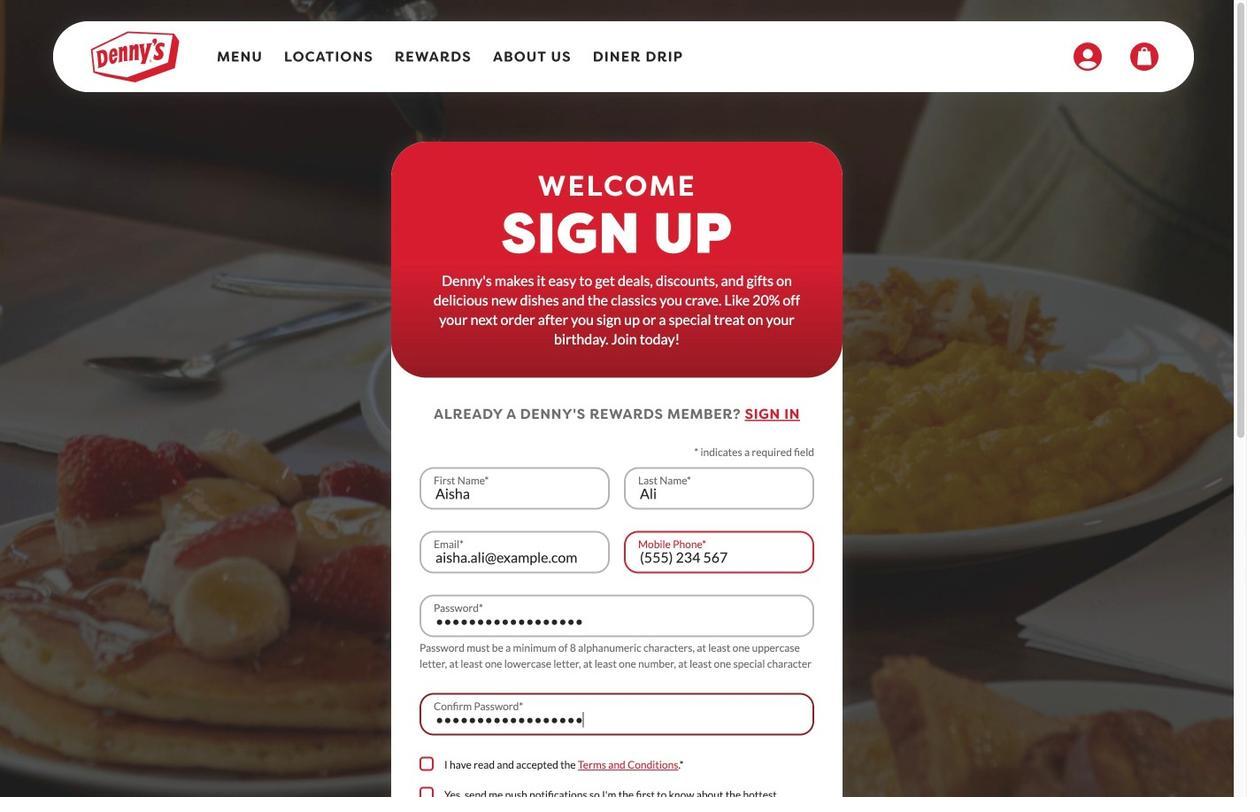 Task type: locate. For each thing, give the bounding box(es) containing it.
main element
[[53, 21, 1195, 92]]

denny's home image
[[89, 31, 182, 82]]



Task type: describe. For each thing, give the bounding box(es) containing it.
navigate to bag, 0 item(s) in bag image
[[1131, 43, 1159, 71]]



